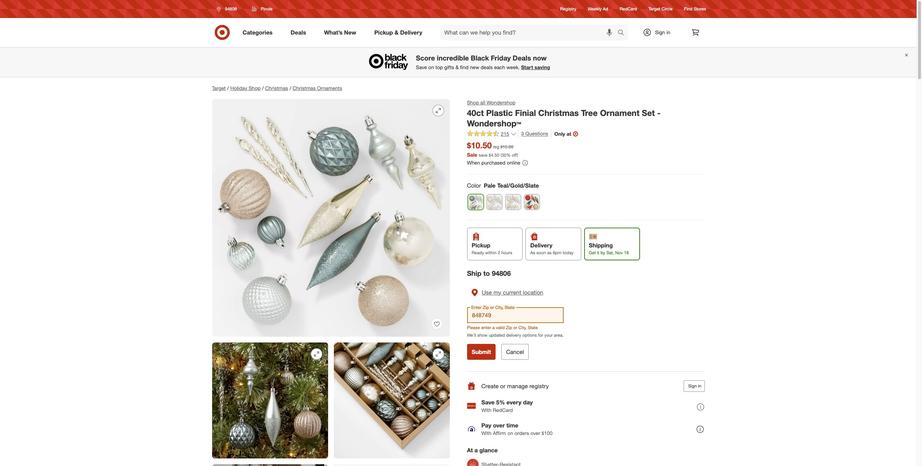 Task type: locate. For each thing, give the bounding box(es) containing it.
1 vertical spatial sign in
[[689, 384, 702, 389]]

with up 'pay'
[[482, 407, 492, 413]]

only at
[[555, 131, 572, 137]]

search button
[[615, 25, 632, 42]]

ready
[[472, 250, 484, 256]]

0 vertical spatial &
[[395, 29, 399, 36]]

pickup up ready
[[472, 242, 491, 249]]

target for target circle
[[649, 6, 661, 12]]

1 vertical spatial redcard
[[493, 407, 513, 413]]

-
[[658, 108, 661, 118]]

1 horizontal spatial deals
[[513, 54, 532, 62]]

shipping
[[589, 242, 613, 249]]

christmas inside shop all wondershop 40ct plastic finial christmas tree ornament set - wondershop™
[[539, 108, 579, 118]]

/
[[227, 85, 229, 91], [262, 85, 264, 91], [290, 85, 292, 91]]

pale teal/gold/slate image
[[469, 195, 484, 210]]

1 horizontal spatial over
[[531, 430, 541, 436]]

1 horizontal spatial on
[[508, 430, 514, 436]]

top
[[436, 64, 443, 70]]

over
[[493, 422, 505, 429], [531, 430, 541, 436]]

0 horizontal spatial &
[[395, 29, 399, 36]]

as
[[548, 250, 552, 256]]

sign in link
[[637, 25, 682, 40]]

pay over time with affirm on orders over $100
[[482, 422, 553, 436]]

for
[[539, 333, 544, 338]]

1 horizontal spatial /
[[262, 85, 264, 91]]

weekly
[[588, 6, 602, 12]]

a inside please enter a valid zip or city, state we'll show updated delivery options for your area.
[[493, 325, 495, 331]]

1 horizontal spatial a
[[493, 325, 495, 331]]

1 vertical spatial over
[[531, 430, 541, 436]]

1 horizontal spatial shop
[[467, 100, 479, 106]]

deals link
[[285, 25, 315, 40]]

save left 5%
[[482, 399, 495, 406]]

save 5% every day with redcard
[[482, 399, 533, 413]]

weekly ad link
[[588, 6, 609, 12]]

a
[[493, 325, 495, 331], [475, 447, 478, 454]]

& inside pickup & delivery link
[[395, 29, 399, 36]]

glance
[[480, 447, 498, 454]]

or right zip
[[514, 325, 518, 331]]

5%
[[497, 399, 505, 406]]

submit
[[472, 349, 491, 356]]

affirm
[[493, 430, 507, 436]]

pickup inside pickup & delivery link
[[375, 29, 393, 36]]

get
[[589, 250, 596, 256]]

1 horizontal spatial redcard
[[620, 6, 638, 12]]

sat,
[[607, 250, 615, 256]]

please enter a valid zip or city, state we'll show updated delivery options for your area.
[[467, 325, 564, 338]]

christmas link
[[265, 85, 288, 91]]

2 with from the top
[[482, 430, 492, 436]]

pinole button
[[248, 3, 278, 16]]

0 horizontal spatial christmas
[[265, 85, 288, 91]]

What can we help you find? suggestions appear below search field
[[440, 25, 620, 40]]

find
[[461, 64, 469, 70]]

at
[[567, 131, 572, 137]]

christmas up only
[[539, 108, 579, 118]]

tree
[[582, 108, 598, 118]]

0 horizontal spatial /
[[227, 85, 229, 91]]

pickup for &
[[375, 29, 393, 36]]

None text field
[[467, 307, 564, 323]]

target for target / holiday shop / christmas / christmas ornaments
[[212, 85, 226, 91]]

delivery
[[401, 29, 423, 36], [531, 242, 553, 249]]

plastic
[[487, 108, 513, 118]]

a left valid
[[493, 325, 495, 331]]

target left circle
[[649, 6, 661, 12]]

deals
[[481, 64, 493, 70]]

0 vertical spatial delivery
[[401, 29, 423, 36]]

0 vertical spatial a
[[493, 325, 495, 331]]

& inside score incredible black friday deals now save on top gifts & find new deals each week. start saving
[[456, 64, 459, 70]]

0 horizontal spatial shop
[[249, 85, 261, 91]]

1 vertical spatial delivery
[[531, 242, 553, 249]]

/ right christmas link
[[290, 85, 292, 91]]

pickup
[[375, 29, 393, 36], [472, 242, 491, 249]]

christmas left ornaments
[[293, 85, 316, 91]]

1 with from the top
[[482, 407, 492, 413]]

current
[[503, 289, 522, 296]]

0 horizontal spatial sign
[[656, 29, 666, 35]]

1 horizontal spatial pickup
[[472, 242, 491, 249]]

0 horizontal spatial sign in
[[656, 29, 671, 35]]

target left "holiday"
[[212, 85, 226, 91]]

delivery inside delivery as soon as 6pm today
[[531, 242, 553, 249]]

0 vertical spatial 94806
[[225, 6, 237, 12]]

start
[[522, 64, 534, 70]]

pickup inside pickup ready within 2 hours
[[472, 242, 491, 249]]

on inside score incredible black friday deals now save on top gifts & find new deals each week. start saving
[[429, 64, 435, 70]]

1 horizontal spatial &
[[456, 64, 459, 70]]

christmas ornaments link
[[293, 85, 343, 91]]

cancel button
[[502, 344, 529, 360]]

0 vertical spatial target
[[649, 6, 661, 12]]

deals up start
[[513, 54, 532, 62]]

on inside pay over time with affirm on orders over $100
[[508, 430, 514, 436]]

40ct plastic finial christmas tree ornament set - wondershop™, 3 of 7 image
[[334, 343, 450, 459]]

christmas
[[265, 85, 288, 91], [293, 85, 316, 91], [539, 108, 579, 118]]

0 horizontal spatial 94806
[[225, 6, 237, 12]]

only
[[555, 131, 566, 137]]

94806 right the to
[[492, 269, 511, 278]]

1 horizontal spatial in
[[699, 384, 702, 389]]

or inside please enter a valid zip or city, state we'll show updated delivery options for your area.
[[514, 325, 518, 331]]

shop left all
[[467, 100, 479, 106]]

area.
[[555, 333, 564, 338]]

0 horizontal spatial a
[[475, 447, 478, 454]]

2 / from the left
[[262, 85, 264, 91]]

photo from @gala_mk85, 4 of 7 image
[[212, 465, 328, 467]]

shop all wondershop 40ct plastic finial christmas tree ornament set - wondershop™
[[467, 100, 661, 128]]

2 horizontal spatial christmas
[[539, 108, 579, 118]]

a right at
[[475, 447, 478, 454]]

1 vertical spatial with
[[482, 430, 492, 436]]

0 vertical spatial pickup
[[375, 29, 393, 36]]

over left $100
[[531, 430, 541, 436]]

/ left christmas link
[[262, 85, 264, 91]]

1 vertical spatial deals
[[513, 54, 532, 62]]

time
[[507, 422, 519, 429]]

find stores
[[685, 6, 707, 12]]

0 horizontal spatial redcard
[[493, 407, 513, 413]]

or right create
[[501, 383, 506, 390]]

1 vertical spatial in
[[699, 384, 702, 389]]

delivery up score
[[401, 29, 423, 36]]

0 vertical spatial or
[[514, 325, 518, 331]]

1 horizontal spatial sign
[[689, 384, 698, 389]]

1 horizontal spatial sign in
[[689, 384, 702, 389]]

1 vertical spatial pickup
[[472, 242, 491, 249]]

0 vertical spatial on
[[429, 64, 435, 70]]

1 horizontal spatial 94806
[[492, 269, 511, 278]]

delivery as soon as 6pm today
[[531, 242, 574, 256]]

we'll
[[467, 333, 477, 338]]

94806
[[225, 6, 237, 12], [492, 269, 511, 278]]

ad
[[603, 6, 609, 12]]

1 horizontal spatial target
[[649, 6, 661, 12]]

shop right "holiday"
[[249, 85, 261, 91]]

1 vertical spatial shop
[[467, 100, 479, 106]]

pickup ready within 2 hours
[[472, 242, 513, 256]]

shop
[[249, 85, 261, 91], [467, 100, 479, 106]]

pickup right new
[[375, 29, 393, 36]]

0 horizontal spatial save
[[416, 64, 427, 70]]

save inside the save 5% every day with redcard
[[482, 399, 495, 406]]

0 horizontal spatial target
[[212, 85, 226, 91]]

save down score
[[416, 64, 427, 70]]

1 horizontal spatial delivery
[[531, 242, 553, 249]]

0 vertical spatial save
[[416, 64, 427, 70]]

or
[[514, 325, 518, 331], [501, 383, 506, 390]]

0 vertical spatial in
[[667, 29, 671, 35]]

with down 'pay'
[[482, 430, 492, 436]]

40ct
[[467, 108, 484, 118]]

day
[[524, 399, 533, 406]]

3 / from the left
[[290, 85, 292, 91]]

pinole
[[261, 6, 273, 12]]

0 vertical spatial with
[[482, 407, 492, 413]]

set
[[642, 108, 656, 118]]

94806 left pinole dropdown button in the left of the page
[[225, 6, 237, 12]]

2 horizontal spatial /
[[290, 85, 292, 91]]

0 vertical spatial over
[[493, 422, 505, 429]]

1 vertical spatial 94806
[[492, 269, 511, 278]]

1 vertical spatial sign
[[689, 384, 698, 389]]

on left top
[[429, 64, 435, 70]]

1 horizontal spatial save
[[482, 399, 495, 406]]

)
[[517, 153, 519, 158]]

0 horizontal spatial on
[[429, 64, 435, 70]]

redcard right ad
[[620, 6, 638, 12]]

delivery up soon
[[531, 242, 553, 249]]

orders
[[515, 430, 530, 436]]

40ct plastic finial christmas tree ornament set - wondershop™, 2 of 7 image
[[212, 343, 328, 459]]

within
[[486, 250, 497, 256]]

1 vertical spatial save
[[482, 399, 495, 406]]

0 vertical spatial sign
[[656, 29, 666, 35]]

1 vertical spatial or
[[501, 383, 506, 390]]

over up affirm
[[493, 422, 505, 429]]

sign in inside button
[[689, 384, 702, 389]]

redcard down 5%
[[493, 407, 513, 413]]

1 vertical spatial on
[[508, 430, 514, 436]]

save
[[479, 153, 488, 158]]

categories link
[[237, 25, 282, 40]]

friday
[[491, 54, 511, 62]]

sign
[[656, 29, 666, 35], [689, 384, 698, 389]]

registry link
[[561, 6, 577, 12]]

use my current location
[[482, 289, 544, 296]]

wondershop™
[[467, 118, 522, 128]]

gifts
[[445, 64, 455, 70]]

$10.50 reg $15.00 sale save $ 4.50 ( 30 % off )
[[467, 140, 519, 158]]

valid
[[496, 325, 505, 331]]

1 horizontal spatial or
[[514, 325, 518, 331]]

0 horizontal spatial over
[[493, 422, 505, 429]]

by
[[601, 250, 606, 256]]

on down the time
[[508, 430, 514, 436]]

0 vertical spatial deals
[[291, 29, 306, 36]]

2
[[498, 250, 501, 256]]

my
[[494, 289, 502, 296]]

0 horizontal spatial in
[[667, 29, 671, 35]]

/ right target link
[[227, 85, 229, 91]]

1 vertical spatial &
[[456, 64, 459, 70]]

christmas right the holiday shop 'link'
[[265, 85, 288, 91]]

deals left the what's
[[291, 29, 306, 36]]

0 horizontal spatial pickup
[[375, 29, 393, 36]]

zip
[[506, 325, 513, 331]]

pickup for ready
[[472, 242, 491, 249]]

red/green/gold image
[[525, 195, 540, 210]]

when
[[467, 160, 481, 166]]

week.
[[507, 64, 520, 70]]

ship to 94806
[[467, 269, 511, 278]]

0 vertical spatial redcard
[[620, 6, 638, 12]]

1 vertical spatial target
[[212, 85, 226, 91]]



Task type: vqa. For each thing, say whether or not it's contained in the screenshot.
Sugar to the top
no



Task type: describe. For each thing, give the bounding box(es) containing it.
categories
[[243, 29, 273, 36]]

what's
[[324, 29, 343, 36]]

redcard inside the save 5% every day with redcard
[[493, 407, 513, 413]]

pay
[[482, 422, 492, 429]]

cancel
[[507, 349, 525, 356]]

215 link
[[467, 130, 517, 139]]

create or manage registry
[[482, 383, 549, 390]]

94806 button
[[212, 3, 245, 16]]

your
[[545, 333, 553, 338]]

submit button
[[467, 344, 496, 360]]

0 horizontal spatial delivery
[[401, 29, 423, 36]]

0 horizontal spatial or
[[501, 383, 506, 390]]

questions
[[526, 131, 549, 137]]

color
[[467, 182, 481, 189]]

each
[[495, 64, 506, 70]]

target link
[[212, 85, 226, 91]]

ship
[[467, 269, 482, 278]]

please
[[467, 325, 480, 331]]

finial
[[516, 108, 537, 118]]

pickup & delivery link
[[369, 25, 432, 40]]

holiday shop link
[[231, 85, 261, 91]]

image gallery element
[[212, 99, 450, 467]]

manage
[[508, 383, 528, 390]]

every
[[507, 399, 522, 406]]

pink/champagne image
[[506, 195, 521, 210]]

30
[[502, 153, 507, 158]]

3
[[522, 131, 524, 137]]

18
[[625, 250, 629, 256]]

shipping get it by sat, nov 18
[[589, 242, 629, 256]]

0 horizontal spatial deals
[[291, 29, 306, 36]]

1 / from the left
[[227, 85, 229, 91]]

what's new link
[[318, 25, 366, 40]]

40ct plastic finial christmas tree ornament set - wondershop™, 1 of 7 image
[[212, 99, 450, 337]]

1 vertical spatial a
[[475, 447, 478, 454]]

pickup & delivery
[[375, 29, 423, 36]]

to
[[484, 269, 490, 278]]

4.50
[[491, 153, 500, 158]]

1 horizontal spatial christmas
[[293, 85, 316, 91]]

purchased
[[482, 160, 506, 166]]

enter
[[482, 325, 492, 331]]

sign inside button
[[689, 384, 698, 389]]

show
[[478, 333, 488, 338]]

3 questions
[[522, 131, 549, 137]]

saving
[[535, 64, 551, 70]]

0 vertical spatial sign in
[[656, 29, 671, 35]]

when purchased online
[[467, 160, 521, 166]]

candy champagne image
[[487, 195, 502, 210]]

hours
[[502, 250, 513, 256]]

with inside pay over time with affirm on orders over $100
[[482, 430, 492, 436]]

score incredible black friday deals now save on top gifts & find new deals each week. start saving
[[416, 54, 551, 70]]

score
[[416, 54, 435, 62]]

search
[[615, 29, 632, 37]]

with inside the save 5% every day with redcard
[[482, 407, 492, 413]]

94806 inside 94806 dropdown button
[[225, 6, 237, 12]]

new
[[470, 64, 480, 70]]

ornaments
[[317, 85, 343, 91]]

teal/gold/slate
[[498, 182, 540, 189]]

updated
[[489, 333, 505, 338]]

registry
[[530, 383, 549, 390]]

delivery
[[507, 333, 522, 338]]

color pale teal/gold/slate
[[467, 182, 540, 189]]

save inside score incredible black friday deals now save on top gifts & find new deals each week. start saving
[[416, 64, 427, 70]]

use
[[482, 289, 492, 296]]

stores
[[694, 6, 707, 12]]

$15.00
[[501, 144, 514, 150]]

in inside button
[[699, 384, 702, 389]]

as
[[531, 250, 536, 256]]

off
[[512, 153, 517, 158]]

ornament
[[601, 108, 640, 118]]

deals inside score incredible black friday deals now save on top gifts & find new deals each week. start saving
[[513, 54, 532, 62]]

redcard link
[[620, 6, 638, 12]]

sale
[[467, 152, 478, 158]]

holiday
[[231, 85, 247, 91]]

$
[[489, 153, 491, 158]]

at a glance
[[467, 447, 498, 454]]

6pm
[[553, 250, 562, 256]]

state
[[528, 325, 538, 331]]

215
[[501, 131, 510, 137]]

location
[[523, 289, 544, 296]]

find
[[685, 6, 693, 12]]

create
[[482, 383, 499, 390]]

0 vertical spatial shop
[[249, 85, 261, 91]]

nov
[[616, 250, 623, 256]]

incredible
[[437, 54, 469, 62]]

circle
[[662, 6, 673, 12]]

shop inside shop all wondershop 40ct plastic finial christmas tree ornament set - wondershop™
[[467, 100, 479, 106]]

$10.50
[[467, 140, 492, 150]]

$100
[[542, 430, 553, 436]]



